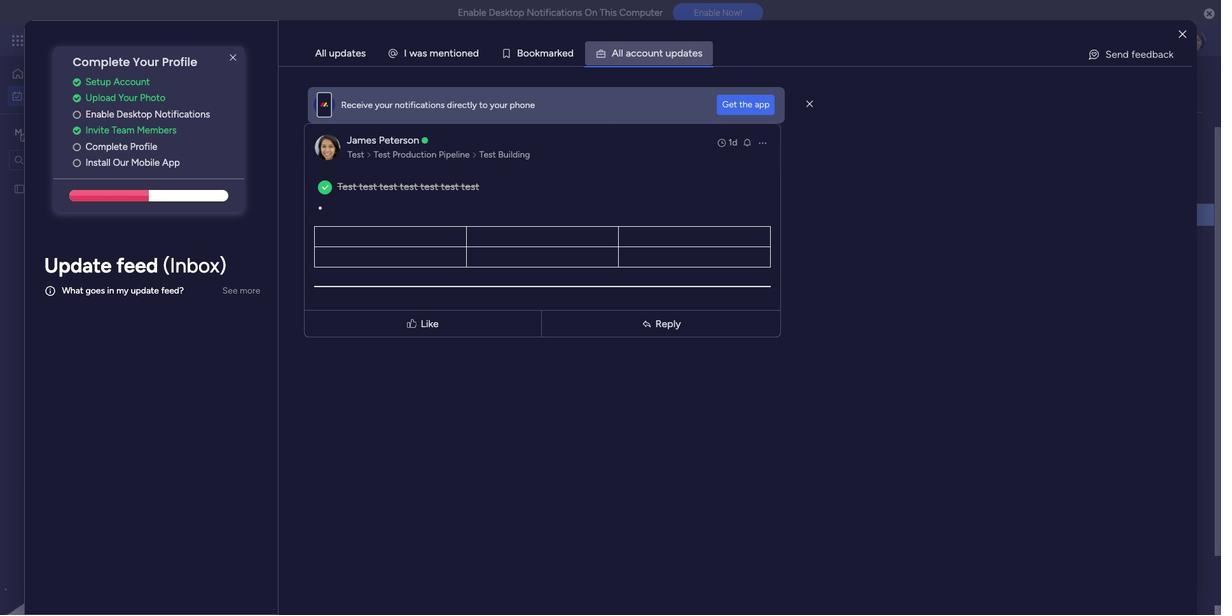 Task type: describe. For each thing, give the bounding box(es) containing it.
1 test from the left
[[359, 181, 377, 193]]

your for photo
[[118, 92, 138, 104]]

enable for enable desktop notifications
[[85, 109, 114, 120]]

5 test from the left
[[441, 181, 459, 193]]

select product image
[[11, 34, 24, 47]]

now!
[[723, 8, 743, 18]]

1 vertical spatial test building
[[207, 210, 258, 221]]

check circle image for invite
[[73, 126, 81, 136]]

4 test from the left
[[420, 181, 438, 193]]

invite team members link
[[73, 124, 245, 138]]

test test test test test test test
[[337, 181, 479, 193]]

0 inside the today / 0 items
[[262, 256, 268, 267]]

app
[[755, 99, 770, 110]]

done
[[356, 132, 376, 142]]

to
[[479, 100, 488, 110]]

a right b at the top left
[[549, 47, 554, 59]]

a
[[612, 47, 619, 59]]

0 items
[[255, 394, 285, 405]]

1 s from the left
[[422, 47, 427, 59]]

management
[[128, 33, 198, 48]]

upload your photo link
[[73, 91, 245, 105]]

send
[[1106, 48, 1129, 60]]

mobile
[[131, 157, 160, 169]]

a right the a
[[626, 47, 631, 59]]

enable desktop notifications
[[85, 109, 210, 120]]

check circle image for upload
[[73, 94, 81, 103]]

complete your profile
[[73, 54, 197, 70]]

items inside this week / 0 items
[[290, 302, 312, 313]]

circle o image
[[73, 110, 81, 119]]

enable now!
[[694, 8, 743, 18]]

in
[[107, 286, 114, 297]]

reply button
[[544, 314, 778, 335]]

see for see more
[[222, 285, 238, 296]]

james peterson link
[[347, 134, 419, 146]]

get
[[722, 99, 737, 110]]

week for this
[[240, 298, 270, 314]]

2 l from the left
[[621, 47, 623, 59]]

1 horizontal spatial test building
[[479, 149, 530, 160]]

/ for next week /
[[276, 344, 281, 360]]

monday
[[57, 33, 100, 48]]

close image
[[1179, 30, 1187, 39]]

test inside test link
[[348, 149, 364, 160]]

next week /
[[214, 344, 284, 360]]

test link
[[346, 149, 366, 162]]

setup account
[[85, 76, 150, 88]]

the
[[739, 99, 753, 110]]

options image
[[758, 138, 768, 148]]

0 horizontal spatial this
[[214, 298, 237, 314]]

i w a s m e n t i o n e d
[[404, 47, 479, 59]]

phone
[[510, 100, 535, 110]]

complete profile
[[85, 141, 157, 153]]

setup account link
[[73, 75, 245, 89]]

d for a l l a c c o u n t u p d a t e s
[[677, 47, 683, 59]]

production
[[393, 149, 437, 160]]

hide done items
[[335, 132, 401, 142]]

1 u from the left
[[648, 47, 654, 59]]

m
[[15, 127, 22, 138]]

pipeline
[[439, 149, 470, 160]]

this week / 0 items
[[214, 298, 312, 314]]

reply
[[656, 318, 681, 330]]

app
[[162, 157, 180, 169]]

desktop for enable desktop notifications
[[117, 109, 152, 120]]

lottie animation image
[[0, 487, 162, 616]]

0 inside this week / 0 items
[[282, 302, 288, 313]]

directly
[[447, 100, 477, 110]]

0 horizontal spatial building
[[226, 210, 258, 221]]

home button
[[8, 64, 137, 84]]

1
[[287, 188, 291, 198]]

install
[[85, 157, 110, 169]]

our
[[113, 157, 129, 169]]

check circle image
[[73, 77, 81, 87]]

team
[[112, 125, 135, 136]]

/ for this week / 0 items
[[273, 298, 279, 314]]

1 l from the left
[[619, 47, 621, 59]]

today
[[214, 253, 250, 268]]

like
[[421, 318, 439, 330]]

all updates
[[315, 47, 366, 59]]

peterson
[[379, 134, 419, 146]]

a left date
[[262, 436, 270, 452]]

week for next
[[243, 344, 273, 360]]

1 your from the left
[[375, 100, 393, 110]]

customize button
[[406, 127, 474, 148]]

workspace selection element
[[12, 125, 106, 142]]

see plans
[[222, 35, 261, 46]]

6 test from the left
[[461, 181, 479, 193]]

receive
[[341, 100, 373, 110]]

r
[[554, 47, 557, 59]]

notifications
[[395, 100, 445, 110]]

update feed (inbox)
[[44, 254, 226, 278]]

d for i w a s m e n t i o n e d
[[473, 47, 479, 59]]

2 e from the left
[[467, 47, 473, 59]]

2 your from the left
[[490, 100, 508, 110]]

past dates / 1 item
[[214, 184, 311, 200]]

updates
[[329, 47, 366, 59]]

james peterson image
[[1186, 31, 1206, 51]]

see plans button
[[205, 31, 267, 50]]

3 e from the left
[[562, 47, 568, 59]]

plans
[[240, 35, 261, 46]]

2 t from the left
[[659, 47, 663, 59]]

dates
[[242, 184, 275, 200]]

/ right "today"
[[253, 253, 259, 268]]

b o o k m a r k e d
[[517, 47, 574, 59]]

test inside test building link
[[479, 149, 496, 160]]

my
[[116, 286, 129, 297]]

1 n from the left
[[444, 47, 450, 59]]

4 o from the left
[[642, 47, 648, 59]]

test production pipeline link
[[372, 149, 472, 162]]

1 e from the left
[[438, 47, 444, 59]]

enable for enable desktop notifications on this computer
[[458, 7, 487, 18]]

home
[[29, 68, 54, 79]]

send feedback button
[[1083, 45, 1179, 65]]

upload your photo
[[85, 92, 165, 104]]

notifications for enable desktop notifications
[[155, 109, 210, 120]]

install our mobile app
[[85, 157, 180, 169]]

p
[[671, 47, 677, 59]]

dapulse x slim image
[[807, 99, 813, 110]]

i
[[454, 47, 456, 59]]

desktop for enable desktop notifications on this computer
[[489, 7, 524, 18]]

photo
[[140, 92, 165, 104]]

james peterson
[[347, 134, 419, 146]]

reminder image
[[743, 137, 753, 148]]

like button
[[307, 305, 539, 343]]

0 vertical spatial profile
[[162, 54, 197, 70]]

test down past
[[207, 210, 223, 221]]

/ right date
[[303, 436, 309, 452]]

search image
[[292, 132, 302, 142]]

1d
[[729, 137, 738, 148]]



Task type: locate. For each thing, give the bounding box(es) containing it.
this right on
[[600, 7, 617, 18]]

/ left 1
[[278, 184, 284, 200]]

2 s from the left
[[698, 47, 703, 59]]

this down see more
[[214, 298, 237, 314]]

1 horizontal spatial work
[[103, 33, 126, 48]]

t left p
[[659, 47, 663, 59]]

n left i
[[444, 47, 450, 59]]

l down computer
[[619, 47, 621, 59]]

2 see from the top
[[222, 285, 238, 296]]

check circle image down check circle image
[[73, 94, 81, 103]]

1 vertical spatial work
[[42, 90, 62, 101]]

1 horizontal spatial m
[[540, 47, 549, 59]]

0
[[262, 256, 268, 267], [282, 302, 288, 313], [255, 394, 260, 405]]

see more
[[222, 285, 260, 296]]

tab list containing all updates
[[304, 41, 1192, 66]]

my for my work
[[28, 90, 40, 101]]

check circle image inside upload your photo "link"
[[73, 94, 81, 103]]

Filter dashboard by text search field
[[188, 127, 307, 148]]

complete profile link
[[73, 140, 245, 154]]

0 horizontal spatial desktop
[[117, 109, 152, 120]]

tab
[[585, 41, 714, 66]]

test inside test production pipeline link
[[374, 149, 390, 160]]

1d link
[[717, 137, 738, 149]]

0 horizontal spatial t
[[450, 47, 454, 59]]

d right i
[[473, 47, 479, 59]]

0 vertical spatial check circle image
[[73, 94, 81, 103]]

complete for complete profile
[[85, 141, 128, 153]]

get the app
[[722, 99, 770, 110]]

0 vertical spatial notifications
[[527, 7, 582, 18]]

0 horizontal spatial work
[[42, 90, 62, 101]]

0 vertical spatial desktop
[[489, 7, 524, 18]]

today / 0 items
[[214, 253, 292, 268]]

3 o from the left
[[529, 47, 535, 59]]

3 t from the left
[[689, 47, 692, 59]]

1 vertical spatial your
[[118, 92, 138, 104]]

enable desktop notifications link
[[73, 107, 245, 122]]

enable desktop notifications on this computer
[[458, 7, 663, 18]]

0 vertical spatial work
[[103, 33, 126, 48]]

2 c from the left
[[637, 47, 642, 59]]

enable down upload at the top of page
[[85, 109, 114, 120]]

item
[[293, 188, 311, 198]]

n left p
[[654, 47, 659, 59]]

test list box
[[0, 176, 162, 371]]

desktop up b at the top left
[[489, 7, 524, 18]]

1 horizontal spatial n
[[462, 47, 467, 59]]

1 horizontal spatial k
[[557, 47, 562, 59]]

items inside the today / 0 items
[[270, 256, 292, 267]]

0 horizontal spatial your
[[375, 100, 393, 110]]

circle o image inside install our mobile app link
[[73, 159, 81, 168]]

1 vertical spatial notifications
[[155, 109, 210, 120]]

dapulse x slim image
[[225, 50, 241, 66]]

/ for past dates / 1 item
[[278, 184, 284, 200]]

1 vertical spatial profile
[[130, 141, 157, 153]]

o left r
[[523, 47, 529, 59]]

check circle image
[[73, 94, 81, 103], [73, 126, 81, 136]]

see
[[222, 35, 238, 46], [222, 285, 238, 296]]

1 horizontal spatial desktop
[[489, 7, 524, 18]]

0 up without a date /
[[255, 394, 260, 405]]

update
[[44, 254, 112, 278]]

1 k from the left
[[535, 47, 540, 59]]

what goes in my update feed?
[[62, 286, 184, 297]]

1 horizontal spatial profile
[[162, 54, 197, 70]]

test left slider arrow icon
[[348, 149, 364, 160]]

a right the i
[[417, 47, 422, 59]]

d down enable now! button
[[677, 47, 683, 59]]

t right p
[[689, 47, 692, 59]]

0 down the today / 0 items
[[282, 302, 288, 313]]

0 vertical spatial complete
[[73, 54, 130, 70]]

1 horizontal spatial t
[[659, 47, 663, 59]]

items
[[379, 132, 401, 142], [270, 256, 292, 267], [290, 302, 312, 313], [263, 394, 285, 405]]

1 horizontal spatial 0
[[262, 256, 268, 267]]

1 horizontal spatial your
[[490, 100, 508, 110]]

2 vertical spatial 0
[[255, 394, 260, 405]]

apps image
[[1082, 34, 1095, 47]]

test building link
[[477, 149, 532, 162]]

/ up 0 items
[[276, 344, 281, 360]]

2 test from the left
[[380, 181, 397, 193]]

1 m from the left
[[430, 47, 438, 59]]

l
[[619, 47, 621, 59], [621, 47, 623, 59]]

0 vertical spatial week
[[240, 298, 270, 314]]

2 horizontal spatial t
[[689, 47, 692, 59]]

0 horizontal spatial test building
[[207, 210, 258, 221]]

circle o image down workspace
[[73, 142, 81, 152]]

notifications for enable desktop notifications on this computer
[[527, 7, 582, 18]]

m for e
[[430, 47, 438, 59]]

my left the work
[[191, 74, 220, 102]]

1 t from the left
[[450, 47, 454, 59]]

my inside "button"
[[28, 90, 40, 101]]

work for monday
[[103, 33, 126, 48]]

m
[[430, 47, 438, 59], [540, 47, 549, 59]]

enable for enable now!
[[694, 8, 720, 18]]

u right the a
[[666, 47, 671, 59]]

Search in workspace field
[[27, 153, 106, 167]]

None search field
[[188, 127, 307, 148]]

0 horizontal spatial 0
[[255, 394, 260, 405]]

feed
[[116, 254, 158, 278]]

3 n from the left
[[654, 47, 659, 59]]

my for my work
[[191, 74, 220, 102]]

o right b at the top left
[[529, 47, 535, 59]]

a
[[417, 47, 422, 59], [549, 47, 554, 59], [626, 47, 631, 59], [683, 47, 689, 59], [262, 436, 270, 452]]

test building right slider arrow image
[[479, 149, 530, 160]]

1 vertical spatial 0
[[282, 302, 288, 313]]

invite
[[85, 125, 109, 136]]

main workspace
[[29, 126, 104, 138]]

past
[[214, 184, 239, 200]]

your right to
[[490, 100, 508, 110]]

your inside upload your photo "link"
[[118, 92, 138, 104]]

lottie animation element
[[0, 487, 162, 616]]

enable now! button
[[673, 3, 764, 22]]

2 circle o image from the top
[[73, 159, 81, 168]]

date
[[273, 436, 300, 452]]

test right slider arrow icon
[[374, 149, 390, 160]]

see more button
[[217, 281, 266, 301]]

tab list
[[304, 41, 1192, 66]]

my down home
[[28, 90, 40, 101]]

what
[[62, 286, 83, 297]]

upload
[[85, 92, 116, 104]]

4 e from the left
[[692, 47, 698, 59]]

0 horizontal spatial m
[[430, 47, 438, 59]]

1 see from the top
[[222, 35, 238, 46]]

3 d from the left
[[677, 47, 683, 59]]

notifications
[[527, 7, 582, 18], [155, 109, 210, 120]]

slider arrow image
[[472, 149, 477, 162]]

1 d from the left
[[473, 47, 479, 59]]

week
[[240, 298, 270, 314], [243, 344, 273, 360]]

0 horizontal spatial s
[[422, 47, 427, 59]]

tab containing a
[[585, 41, 714, 66]]

w
[[409, 47, 417, 59]]

2 horizontal spatial n
[[654, 47, 659, 59]]

e right p
[[692, 47, 698, 59]]

2 k from the left
[[557, 47, 562, 59]]

1 horizontal spatial notifications
[[527, 7, 582, 18]]

all
[[315, 47, 327, 59]]

customize
[[426, 132, 469, 142]]

goes
[[86, 286, 105, 297]]

1 vertical spatial complete
[[85, 141, 128, 153]]

0 vertical spatial circle o image
[[73, 142, 81, 152]]

1 vertical spatial week
[[243, 344, 273, 360]]

check circle image down circle o icon
[[73, 126, 81, 136]]

0 vertical spatial your
[[133, 54, 159, 70]]

3 test from the left
[[400, 181, 418, 193]]

1 c from the left
[[631, 47, 637, 59]]

i
[[404, 47, 407, 59]]

1 vertical spatial see
[[222, 285, 238, 296]]

feedback
[[1132, 48, 1174, 60]]

1 vertical spatial building
[[226, 210, 258, 221]]

notifications down upload your photo "link"
[[155, 109, 210, 120]]

s right p
[[698, 47, 703, 59]]

e right r
[[562, 47, 568, 59]]

l right the a
[[621, 47, 623, 59]]

1 horizontal spatial s
[[698, 47, 703, 59]]

0 vertical spatial this
[[600, 7, 617, 18]]

/ right see more button
[[273, 298, 279, 314]]

0 vertical spatial test building
[[479, 149, 530, 160]]

c
[[631, 47, 637, 59], [637, 47, 642, 59]]

1 vertical spatial check circle image
[[73, 126, 81, 136]]

your up setup account link
[[133, 54, 159, 70]]

0 horizontal spatial u
[[648, 47, 654, 59]]

1 vertical spatial circle o image
[[73, 159, 81, 168]]

circle o image
[[73, 142, 81, 152], [73, 159, 81, 168]]

install our mobile app link
[[73, 156, 245, 170]]

d
[[473, 47, 479, 59], [568, 47, 574, 59], [677, 47, 683, 59]]

complete for complete your profile
[[73, 54, 130, 70]]

k
[[535, 47, 540, 59], [557, 47, 562, 59]]

your for profile
[[133, 54, 159, 70]]

2 d from the left
[[568, 47, 574, 59]]

test
[[359, 181, 377, 193], [380, 181, 397, 193], [400, 181, 418, 193], [420, 181, 438, 193], [441, 181, 459, 193], [461, 181, 479, 193]]

public board image
[[13, 183, 25, 195]]

my work button
[[8, 86, 137, 106]]

building down past
[[226, 210, 258, 221]]

0 horizontal spatial my
[[28, 90, 40, 101]]

enable left now!
[[694, 8, 720, 18]]

work
[[225, 74, 276, 102]]

a right p
[[683, 47, 689, 59]]

workspace image
[[12, 126, 25, 140]]

n right i
[[462, 47, 467, 59]]

desktop up invite team members
[[117, 109, 152, 120]]

my work
[[191, 74, 276, 102]]

test
[[348, 149, 364, 160], [374, 149, 390, 160], [479, 149, 496, 160], [337, 181, 357, 193], [30, 184, 47, 194], [207, 210, 223, 221]]

complete up the install
[[85, 141, 128, 153]]

t right w
[[450, 47, 454, 59]]

2 m from the left
[[540, 47, 549, 59]]

2 o from the left
[[523, 47, 529, 59]]

work down home
[[42, 90, 62, 101]]

slider arrow image
[[366, 149, 372, 162]]

0 vertical spatial see
[[222, 35, 238, 46]]

option
[[0, 177, 162, 180]]

circle o image for complete
[[73, 142, 81, 152]]

enable
[[458, 7, 487, 18], [694, 8, 720, 18], [85, 109, 114, 120]]

1 vertical spatial desktop
[[117, 109, 152, 120]]

enable inside button
[[694, 8, 720, 18]]

m left i
[[430, 47, 438, 59]]

e
[[438, 47, 444, 59], [467, 47, 473, 59], [562, 47, 568, 59], [692, 47, 698, 59]]

test building down past
[[207, 210, 258, 221]]

hide
[[335, 132, 354, 142]]

2 horizontal spatial enable
[[694, 8, 720, 18]]

without a date /
[[214, 436, 312, 452]]

profile up mobile
[[130, 141, 157, 153]]

see left more
[[222, 285, 238, 296]]

week down more
[[240, 298, 270, 314]]

0 horizontal spatial enable
[[85, 109, 114, 120]]

dapulse close image
[[1204, 8, 1215, 20]]

1 horizontal spatial enable
[[458, 7, 487, 18]]

m for a
[[540, 47, 549, 59]]

complete up setup
[[73, 54, 130, 70]]

0 horizontal spatial k
[[535, 47, 540, 59]]

send feedback
[[1106, 48, 1174, 60]]

0 horizontal spatial d
[[473, 47, 479, 59]]

2 u from the left
[[666, 47, 671, 59]]

1 horizontal spatial my
[[191, 74, 220, 102]]

on
[[585, 7, 597, 18]]

s
[[422, 47, 427, 59], [698, 47, 703, 59]]

0 horizontal spatial notifications
[[155, 109, 210, 120]]

1 horizontal spatial u
[[666, 47, 671, 59]]

your right receive
[[375, 100, 393, 110]]

(inbox)
[[163, 254, 226, 278]]

0 vertical spatial building
[[498, 149, 530, 160]]

0 vertical spatial 0
[[262, 256, 268, 267]]

building right slider arrow image
[[498, 149, 530, 160]]

enable up i w a s m e n t i o n e d
[[458, 7, 487, 18]]

s right w
[[422, 47, 427, 59]]

o right w
[[456, 47, 462, 59]]

my work
[[28, 90, 62, 101]]

profile
[[162, 54, 197, 70], [130, 141, 157, 153]]

circle o image for install
[[73, 159, 81, 168]]

notifications left on
[[527, 7, 582, 18]]

main
[[29, 126, 52, 138]]

2 horizontal spatial 0
[[282, 302, 288, 313]]

work inside "button"
[[42, 90, 62, 101]]

test right slider arrow image
[[479, 149, 496, 160]]

receive your notifications directly to your phone
[[341, 100, 535, 110]]

test inside test list box
[[30, 184, 47, 194]]

2 n from the left
[[462, 47, 467, 59]]

test production pipeline
[[374, 149, 470, 160]]

a l l a c c o u n t u p d a t e s
[[612, 47, 703, 59]]

see up dapulse x slim icon at the left top of the page
[[222, 35, 238, 46]]

next
[[214, 344, 240, 360]]

see for see plans
[[222, 35, 238, 46]]

1 circle o image from the top
[[73, 142, 81, 152]]

1 horizontal spatial d
[[568, 47, 574, 59]]

work up the complete your profile
[[103, 33, 126, 48]]

m left r
[[540, 47, 549, 59]]

week right next
[[243, 344, 273, 360]]

u left p
[[648, 47, 654, 59]]

0 right "today"
[[262, 256, 268, 267]]

2 horizontal spatial d
[[677, 47, 683, 59]]

your down "account"
[[118, 92, 138, 104]]

get the app button
[[717, 95, 775, 115]]

e left i
[[438, 47, 444, 59]]

1 vertical spatial this
[[214, 298, 237, 314]]

0 horizontal spatial n
[[444, 47, 450, 59]]

d right r
[[568, 47, 574, 59]]

circle o image inside complete profile link
[[73, 142, 81, 152]]

1 check circle image from the top
[[73, 94, 81, 103]]

1 o from the left
[[456, 47, 462, 59]]

without
[[214, 436, 260, 452]]

desktop
[[489, 7, 524, 18], [117, 109, 152, 120]]

1 horizontal spatial this
[[600, 7, 617, 18]]

setup
[[85, 76, 111, 88]]

all updates link
[[305, 41, 376, 66]]

test right public board "image"
[[30, 184, 47, 194]]

test down test link
[[337, 181, 357, 193]]

o left p
[[642, 47, 648, 59]]

update
[[131, 286, 159, 297]]

workspace
[[54, 126, 104, 138]]

/
[[278, 184, 284, 200], [253, 253, 259, 268], [273, 298, 279, 314], [276, 344, 281, 360], [303, 436, 309, 452]]

0 horizontal spatial profile
[[130, 141, 157, 153]]

check circle image inside invite team members link
[[73, 126, 81, 136]]

profile down management
[[162, 54, 197, 70]]

2 check circle image from the top
[[73, 126, 81, 136]]

1 horizontal spatial building
[[498, 149, 530, 160]]

e right i
[[467, 47, 473, 59]]

members
[[137, 125, 177, 136]]

circle o image left the install
[[73, 159, 81, 168]]

work for my
[[42, 90, 62, 101]]



Task type: vqa. For each thing, say whether or not it's contained in the screenshot.
THE ENABLE to the right
yes



